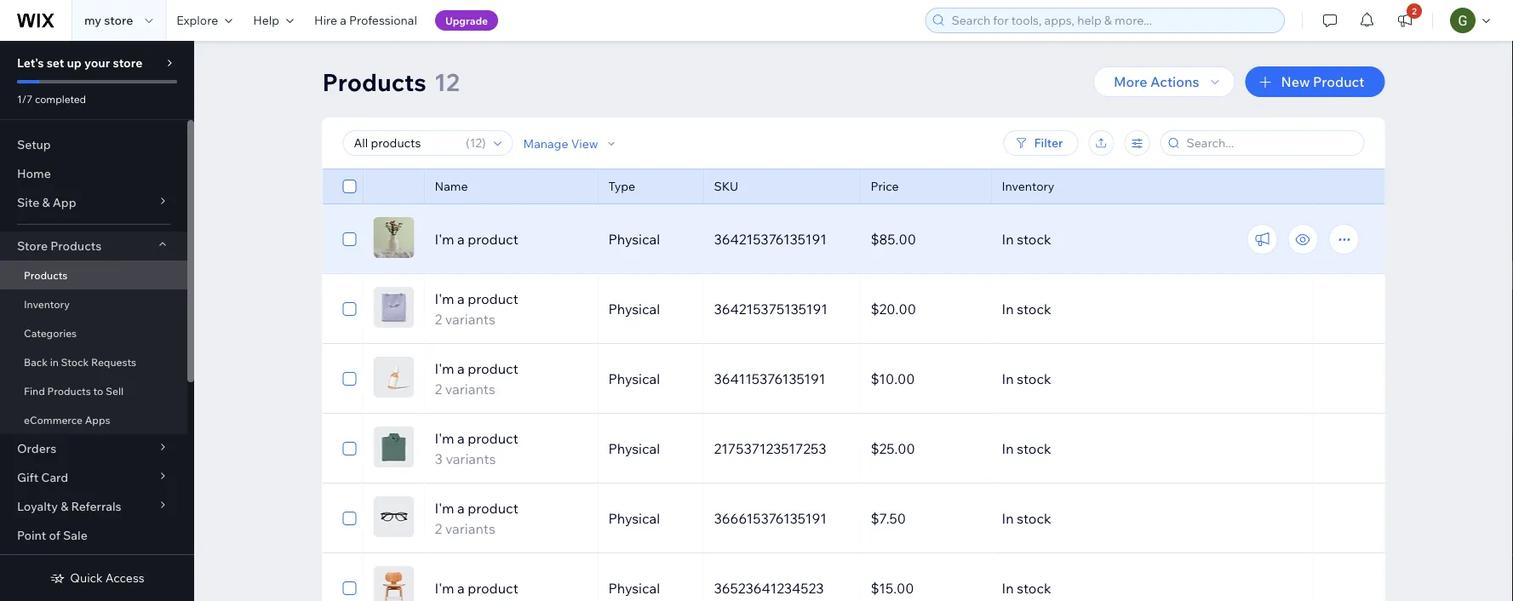 Task type: locate. For each thing, give the bounding box(es) containing it.
5 product from the top
[[468, 500, 519, 517]]

2 i'm a product link from the top
[[425, 578, 599, 599]]

quick access button
[[50, 571, 145, 586]]

1 vertical spatial i'm a product 2 variants
[[435, 360, 519, 398]]

site & app button
[[0, 188, 187, 217]]

store
[[17, 239, 48, 253]]

i'm inside i'm a product 3 variants
[[435, 430, 454, 447]]

store inside sidebar element
[[113, 55, 143, 70]]

364115376135191
[[714, 371, 826, 388]]

manage
[[524, 136, 569, 151]]

4 in from the top
[[1002, 440, 1014, 458]]

i'm
[[435, 231, 454, 248], [435, 291, 454, 308], [435, 360, 454, 377], [435, 430, 454, 447], [435, 500, 454, 517], [435, 580, 454, 597]]

in right $85.00 link
[[1002, 231, 1014, 248]]

6 stock from the top
[[1017, 580, 1052, 597]]

1 i'm a product link from the top
[[425, 229, 599, 250]]

physical for 364215376135191
[[609, 231, 660, 248]]

loyalty
[[17, 499, 58, 514]]

1/7
[[17, 92, 33, 105]]

5 in from the top
[[1002, 510, 1014, 527]]

6 physical from the top
[[609, 580, 660, 597]]

2 in stock link from the top
[[992, 289, 1314, 330]]

a inside i'm a product 3 variants
[[457, 430, 465, 447]]

gift
[[17, 470, 38, 485]]

2 i'm a product from the top
[[435, 580, 519, 597]]

new
[[1282, 73, 1311, 90]]

2 stock from the top
[[1017, 301, 1052, 318]]

in for $25.00
[[1002, 440, 1014, 458]]

3 in from the top
[[1002, 371, 1014, 388]]

1 in stock link from the top
[[992, 219, 1314, 260]]

i'm a product 2 variants for 364115376135191
[[435, 360, 519, 398]]

5 physical link from the top
[[599, 498, 704, 539]]

1 horizontal spatial inventory
[[1002, 179, 1055, 194]]

physical for 217537123517253
[[609, 440, 660, 458]]

categories
[[24, 327, 77, 340]]

0 horizontal spatial &
[[42, 195, 50, 210]]

4 i'm from the top
[[435, 430, 454, 447]]

6 i'm from the top
[[435, 580, 454, 597]]

store right the your
[[113, 55, 143, 70]]

2 i'm from the top
[[435, 291, 454, 308]]

setup link
[[0, 130, 187, 159]]

in right '$20.00' link at the right of the page
[[1002, 301, 1014, 318]]

in for $85.00
[[1002, 231, 1014, 248]]

(
[[466, 135, 470, 150]]

help
[[253, 13, 280, 28]]

completed
[[35, 92, 86, 105]]

physical link for 364215376135191
[[599, 219, 704, 260]]

inventory down filter button
[[1002, 179, 1055, 194]]

4 physical link from the top
[[599, 429, 704, 469]]

1 product from the top
[[468, 231, 519, 248]]

1 vertical spatial store
[[113, 55, 143, 70]]

2 in from the top
[[1002, 301, 1014, 318]]

i'm a product 2 variants for 366615376135191
[[435, 500, 519, 538]]

0 vertical spatial i'm a product 2 variants
[[435, 291, 519, 328]]

variants inside i'm a product 3 variants
[[446, 451, 496, 468]]

products link
[[0, 261, 187, 290]]

&
[[42, 195, 50, 210], [61, 499, 68, 514]]

6 product from the top
[[468, 580, 519, 597]]

0 horizontal spatial 12
[[434, 67, 460, 97]]

more
[[1114, 73, 1148, 90]]

5 in stock from the top
[[1002, 510, 1052, 527]]

3 i'm from the top
[[435, 360, 454, 377]]

Unsaved view field
[[349, 131, 461, 155]]

3 product from the top
[[468, 360, 519, 377]]

& right site
[[42, 195, 50, 210]]

let's set up your store
[[17, 55, 143, 70]]

physical link for 364115376135191
[[599, 359, 704, 400]]

1 horizontal spatial 12
[[470, 135, 482, 150]]

4 physical from the top
[[609, 440, 660, 458]]

i'm a product link for 364215376135191
[[425, 229, 599, 250]]

& right loyalty
[[61, 499, 68, 514]]

1 i'm a product 2 variants from the top
[[435, 291, 519, 328]]

0 horizontal spatial inventory
[[24, 298, 70, 311]]

2 in stock from the top
[[1002, 301, 1052, 318]]

2 physical link from the top
[[599, 289, 704, 330]]

0 vertical spatial i'm a product link
[[425, 229, 599, 250]]

type
[[609, 179, 636, 194]]

4 in stock link from the top
[[992, 429, 1314, 469]]

let's
[[17, 55, 44, 70]]

more actions button
[[1094, 66, 1236, 97]]

1 vertical spatial inventory
[[24, 298, 70, 311]]

None checkbox
[[343, 229, 357, 250], [343, 439, 357, 459], [343, 578, 357, 599], [343, 229, 357, 250], [343, 439, 357, 459], [343, 578, 357, 599]]

of
[[49, 528, 60, 543]]

$15.00
[[871, 580, 915, 597]]

app
[[53, 195, 76, 210]]

6 in from the top
[[1002, 580, 1014, 597]]

variants for 217537123517253
[[446, 451, 496, 468]]

364215375135191 link
[[704, 289, 861, 330]]

product
[[468, 231, 519, 248], [468, 291, 519, 308], [468, 360, 519, 377], [468, 430, 519, 447], [468, 500, 519, 517], [468, 580, 519, 597]]

a
[[340, 13, 347, 28], [457, 231, 465, 248], [457, 291, 465, 308], [457, 360, 465, 377], [457, 430, 465, 447], [457, 500, 465, 517], [457, 580, 465, 597]]

physical link for 366615376135191
[[599, 498, 704, 539]]

5 physical from the top
[[609, 510, 660, 527]]

4 in stock from the top
[[1002, 440, 1052, 458]]

1 vertical spatial 12
[[470, 135, 482, 150]]

& inside dropdown button
[[42, 195, 50, 210]]

product for 217537123517253
[[468, 430, 519, 447]]

3 in stock from the top
[[1002, 371, 1052, 388]]

i'm a product link for 36523641234523
[[425, 578, 599, 599]]

5 stock from the top
[[1017, 510, 1052, 527]]

quick access
[[70, 571, 145, 586]]

in stock link for $7.50
[[992, 498, 1314, 539]]

product inside i'm a product 3 variants
[[468, 430, 519, 447]]

6 in stock link from the top
[[992, 568, 1314, 601]]

3 stock from the top
[[1017, 371, 1052, 388]]

in stock for $20.00
[[1002, 301, 1052, 318]]

0 vertical spatial i'm a product
[[435, 231, 519, 248]]

in stock link for $25.00
[[992, 429, 1314, 469]]

physical for 366615376135191
[[609, 510, 660, 527]]

in right "$7.50" link
[[1002, 510, 1014, 527]]

12 down upgrade button
[[434, 67, 460, 97]]

categories link
[[0, 319, 187, 348]]

store products
[[17, 239, 102, 253]]

inventory up categories
[[24, 298, 70, 311]]

6 in stock from the top
[[1002, 580, 1052, 597]]

1 stock from the top
[[1017, 231, 1052, 248]]

stock
[[61, 356, 89, 368]]

1 in stock from the top
[[1002, 231, 1052, 248]]

in right $15.00 link
[[1002, 580, 1014, 597]]

None checkbox
[[343, 176, 357, 197], [343, 299, 357, 319], [343, 369, 357, 389], [343, 509, 357, 529], [343, 176, 357, 197], [343, 299, 357, 319], [343, 369, 357, 389], [343, 509, 357, 529]]

1 physical from the top
[[609, 231, 660, 248]]

loyalty & referrals button
[[0, 492, 187, 521]]

inventory inside sidebar element
[[24, 298, 70, 311]]

view
[[571, 136, 599, 151]]

physical
[[609, 231, 660, 248], [609, 301, 660, 318], [609, 371, 660, 388], [609, 440, 660, 458], [609, 510, 660, 527], [609, 580, 660, 597]]

in right $10.00 link
[[1002, 371, 1014, 388]]

referrals
[[71, 499, 121, 514]]

store
[[104, 13, 133, 28], [113, 55, 143, 70]]

i'm a product link
[[425, 229, 599, 250], [425, 578, 599, 599]]

in for $15.00
[[1002, 580, 1014, 597]]

2
[[1413, 6, 1418, 16], [435, 311, 442, 328], [435, 381, 442, 398], [435, 521, 442, 538]]

in stock link
[[992, 219, 1314, 260], [992, 289, 1314, 330], [992, 359, 1314, 400], [992, 429, 1314, 469], [992, 498, 1314, 539], [992, 568, 1314, 601]]

1 physical link from the top
[[599, 219, 704, 260]]

in
[[1002, 231, 1014, 248], [1002, 301, 1014, 318], [1002, 371, 1014, 388], [1002, 440, 1014, 458], [1002, 510, 1014, 527], [1002, 580, 1014, 597]]

ecommerce apps
[[24, 414, 110, 426]]

364215376135191
[[714, 231, 827, 248]]

back
[[24, 356, 48, 368]]

in for $7.50
[[1002, 510, 1014, 527]]

i'm a product
[[435, 231, 519, 248], [435, 580, 519, 597]]

0 vertical spatial 12
[[434, 67, 460, 97]]

stock
[[1017, 231, 1052, 248], [1017, 301, 1052, 318], [1017, 371, 1052, 388], [1017, 440, 1052, 458], [1017, 510, 1052, 527], [1017, 580, 1052, 597]]

2 product from the top
[[468, 291, 519, 308]]

3 in stock link from the top
[[992, 359, 1314, 400]]

12 left manage
[[470, 135, 482, 150]]

1 vertical spatial i'm a product
[[435, 580, 519, 597]]

3 physical link from the top
[[599, 359, 704, 400]]

in stock link for $10.00
[[992, 359, 1314, 400]]

in stock for $85.00
[[1002, 231, 1052, 248]]

physical link for 364215375135191
[[599, 289, 704, 330]]

in stock for $25.00
[[1002, 440, 1052, 458]]

find products to sell
[[24, 385, 124, 397]]

inventory
[[1002, 179, 1055, 194], [24, 298, 70, 311]]

12
[[434, 67, 460, 97], [470, 135, 482, 150]]

my
[[84, 13, 101, 28]]

find
[[24, 385, 45, 397]]

my store
[[84, 13, 133, 28]]

products down hire a professional link
[[322, 67, 427, 97]]

5 i'm from the top
[[435, 500, 454, 517]]

4 product from the top
[[468, 430, 519, 447]]

stock for $85.00
[[1017, 231, 1052, 248]]

1 vertical spatial i'm a product link
[[425, 578, 599, 599]]

1 vertical spatial &
[[61, 499, 68, 514]]

6 physical link from the top
[[599, 568, 704, 601]]

products up products link
[[50, 239, 102, 253]]

store right my
[[104, 13, 133, 28]]

1 horizontal spatial &
[[61, 499, 68, 514]]

2 i'm a product 2 variants from the top
[[435, 360, 519, 398]]

& inside popup button
[[61, 499, 68, 514]]

0 vertical spatial &
[[42, 195, 50, 210]]

1 i'm a product from the top
[[435, 231, 519, 248]]

2 physical from the top
[[609, 301, 660, 318]]

4 stock from the top
[[1017, 440, 1052, 458]]

1 in from the top
[[1002, 231, 1014, 248]]

5 in stock link from the top
[[992, 498, 1314, 539]]

3 physical from the top
[[609, 371, 660, 388]]

2 vertical spatial i'm a product 2 variants
[[435, 500, 519, 538]]

36523641234523
[[714, 580, 824, 597]]

ecommerce apps link
[[0, 406, 187, 435]]

3 i'm a product 2 variants from the top
[[435, 500, 519, 538]]

loyalty & referrals
[[17, 499, 121, 514]]

12 for products 12
[[434, 67, 460, 97]]

physical link for 217537123517253
[[599, 429, 704, 469]]

in right $25.00 link
[[1002, 440, 1014, 458]]



Task type: vqa. For each thing, say whether or not it's contained in the screenshot.


Task type: describe. For each thing, give the bounding box(es) containing it.
12 for ( 12 )
[[470, 135, 482, 150]]

in stock link for $20.00
[[992, 289, 1314, 330]]

requests
[[91, 356, 136, 368]]

physical link for 36523641234523
[[599, 568, 704, 601]]

stock for $25.00
[[1017, 440, 1052, 458]]

in stock link for $85.00
[[992, 219, 1314, 260]]

apps
[[85, 414, 110, 426]]

site & app
[[17, 195, 76, 210]]

variants for 364115376135191
[[445, 381, 496, 398]]

orders
[[17, 441, 56, 456]]

sell
[[106, 385, 124, 397]]

$10.00 link
[[861, 359, 992, 400]]

actions
[[1151, 73, 1200, 90]]

in stock for $7.50
[[1002, 510, 1052, 527]]

i'm a product 3 variants
[[435, 430, 519, 468]]

manage view
[[524, 136, 599, 151]]

filter
[[1035, 135, 1064, 150]]

name
[[435, 179, 468, 194]]

2 for 364215375135191
[[435, 311, 442, 328]]

i'm for 364115376135191
[[435, 360, 454, 377]]

new product button
[[1246, 66, 1386, 97]]

professional
[[349, 13, 417, 28]]

2 for 366615376135191
[[435, 521, 442, 538]]

orders button
[[0, 435, 187, 463]]

products up ecommerce apps
[[47, 385, 91, 397]]

setup
[[17, 137, 51, 152]]

variants for 364215375135191
[[445, 311, 496, 328]]

$15.00 link
[[861, 568, 992, 601]]

more actions
[[1114, 73, 1200, 90]]

hire a professional
[[314, 13, 417, 28]]

i'm a product for 36523641234523
[[435, 580, 519, 597]]

back in stock requests
[[24, 356, 136, 368]]

products down store
[[24, 269, 68, 282]]

2 for 364115376135191
[[435, 381, 442, 398]]

help button
[[243, 0, 304, 41]]

physical for 364215375135191
[[609, 301, 660, 318]]

in stock for $15.00
[[1002, 580, 1052, 597]]

ecommerce
[[24, 414, 83, 426]]

point of sale link
[[0, 521, 187, 550]]

$85.00 link
[[861, 219, 992, 260]]

i'm for 364215375135191
[[435, 291, 454, 308]]

back in stock requests link
[[0, 348, 187, 377]]

$25.00
[[871, 440, 916, 458]]

your
[[84, 55, 110, 70]]

$20.00 link
[[861, 289, 992, 330]]

)
[[482, 135, 486, 150]]

2 button
[[1387, 0, 1424, 41]]

in for $20.00
[[1002, 301, 1014, 318]]

0 vertical spatial inventory
[[1002, 179, 1055, 194]]

product for 364215375135191
[[468, 291, 519, 308]]

Search... field
[[1182, 131, 1359, 155]]

sale
[[63, 528, 88, 543]]

1/7 completed
[[17, 92, 86, 105]]

variants for 366615376135191
[[445, 521, 496, 538]]

physical for 36523641234523
[[609, 580, 660, 597]]

product for 364115376135191
[[468, 360, 519, 377]]

Search for tools, apps, help & more... field
[[947, 9, 1280, 32]]

0 vertical spatial store
[[104, 13, 133, 28]]

( 12 )
[[466, 135, 486, 150]]

site
[[17, 195, 39, 210]]

products inside dropdown button
[[50, 239, 102, 253]]

product
[[1314, 73, 1365, 90]]

point of sale
[[17, 528, 88, 543]]

& for site
[[42, 195, 50, 210]]

$85.00
[[871, 231, 917, 248]]

gift card
[[17, 470, 68, 485]]

217537123517253
[[714, 440, 827, 458]]

new product
[[1282, 73, 1365, 90]]

hire
[[314, 13, 337, 28]]

stock for $15.00
[[1017, 580, 1052, 597]]

2 inside button
[[1413, 6, 1418, 16]]

in stock link for $15.00
[[992, 568, 1314, 601]]

1 i'm from the top
[[435, 231, 454, 248]]

hire a professional link
[[304, 0, 428, 41]]

stock for $20.00
[[1017, 301, 1052, 318]]

$20.00
[[871, 301, 917, 318]]

store products button
[[0, 232, 187, 261]]

364215375135191
[[714, 301, 828, 318]]

3
[[435, 451, 443, 468]]

card
[[41, 470, 68, 485]]

sku
[[714, 179, 739, 194]]

filter button
[[1004, 130, 1079, 156]]

access
[[105, 571, 145, 586]]

physical for 364115376135191
[[609, 371, 660, 388]]

$25.00 link
[[861, 429, 992, 469]]

point
[[17, 528, 46, 543]]

find products to sell link
[[0, 377, 187, 406]]

i'm for 366615376135191
[[435, 500, 454, 517]]

home
[[17, 166, 51, 181]]

inventory link
[[0, 290, 187, 319]]

i'm for 217537123517253
[[435, 430, 454, 447]]

quick
[[70, 571, 103, 586]]

manage view button
[[524, 136, 619, 151]]

$7.50
[[871, 510, 906, 527]]

217537123517253 link
[[704, 429, 861, 469]]

upgrade button
[[435, 10, 498, 31]]

products 12
[[322, 67, 460, 97]]

364215376135191 link
[[704, 219, 861, 260]]

explore
[[177, 13, 218, 28]]

i'm a product 2 variants for 364215375135191
[[435, 291, 519, 328]]

price
[[871, 179, 899, 194]]

in
[[50, 356, 59, 368]]

set
[[47, 55, 64, 70]]

& for loyalty
[[61, 499, 68, 514]]

$10.00
[[871, 371, 915, 388]]

$7.50 link
[[861, 498, 992, 539]]

up
[[67, 55, 82, 70]]

i'm a product for 364215376135191
[[435, 231, 519, 248]]

366615376135191
[[714, 510, 827, 527]]

366615376135191 link
[[704, 498, 861, 539]]

gift card button
[[0, 463, 187, 492]]

sidebar element
[[0, 41, 194, 601]]

in stock for $10.00
[[1002, 371, 1052, 388]]

364115376135191 link
[[704, 359, 861, 400]]

stock for $7.50
[[1017, 510, 1052, 527]]

stock for $10.00
[[1017, 371, 1052, 388]]

in for $10.00
[[1002, 371, 1014, 388]]

product for 366615376135191
[[468, 500, 519, 517]]



